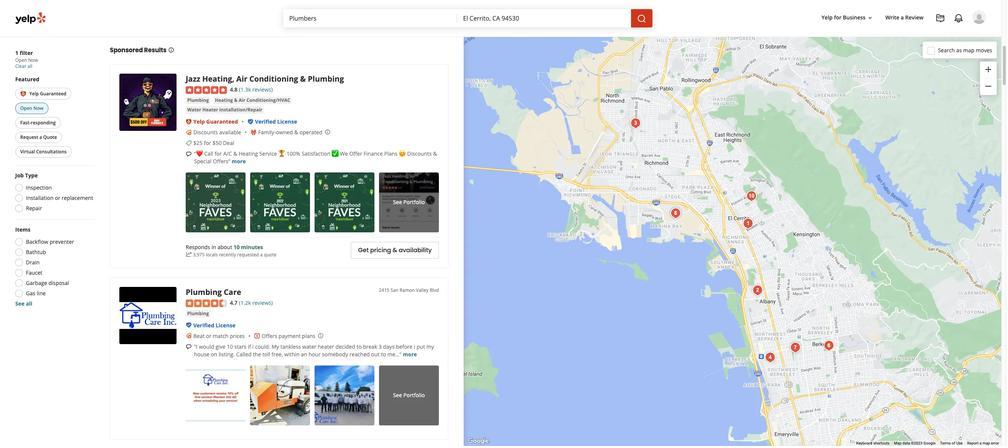 Task type: locate. For each thing, give the bounding box(es) containing it.
0 horizontal spatial yelp
[[29, 90, 39, 97]]

a inside 'link'
[[901, 14, 905, 21]]

1 vertical spatial verified
[[193, 322, 214, 329]]

😊
[[399, 150, 406, 157]]

backflow preventer
[[26, 238, 74, 246]]

reviews) inside 'link'
[[253, 86, 273, 93]]

0 vertical spatial verified
[[255, 118, 276, 125]]

now inside 1 filter open now clear all
[[28, 57, 38, 63]]

i
[[253, 343, 254, 350], [414, 343, 416, 350]]

1 horizontal spatial for
[[215, 150, 222, 157]]

3,975 locals recently requested a quote
[[193, 251, 277, 258]]

Find text field
[[289, 14, 451, 23]]

plumbing care
[[186, 287, 241, 297]]

2 16 speech v2 image from the top
[[186, 344, 192, 350]]

verified up family-
[[255, 118, 276, 125]]

to up reached
[[357, 343, 362, 350]]

0 horizontal spatial none field
[[289, 14, 451, 23]]

air inside heating & air conditioning/hvac water heater installation/repair
[[239, 97, 246, 103]]

j j rooter & plumbing image
[[822, 338, 837, 353]]

water heater installation/repair button
[[186, 106, 264, 114]]

a
[[901, 14, 905, 21], [39, 134, 42, 141], [260, 251, 263, 258], [980, 441, 982, 445]]

✅
[[332, 150, 339, 157]]

0 horizontal spatial discounts
[[193, 129, 218, 136]]

1 vertical spatial map
[[983, 441, 991, 445]]

"❤️
[[194, 150, 203, 157]]

prices
[[230, 332, 245, 339]]

more link for care
[[403, 351, 417, 358]]

air for conditioning
[[237, 74, 248, 84]]

1 vertical spatial open
[[20, 105, 32, 112]]

more link down a/c
[[232, 158, 246, 165]]

10 up 3,975 locals recently requested a quote
[[234, 243, 240, 251]]

availability
[[281, 19, 315, 28], [394, 19, 427, 28], [399, 246, 432, 255]]

the
[[253, 351, 261, 358]]

use
[[957, 441, 963, 445]]

1 vertical spatial reviews)
[[253, 299, 273, 306]]

0 horizontal spatial to
[[357, 343, 362, 350]]

1 vertical spatial plumbing button
[[186, 310, 211, 317]]

2 option group from the top
[[13, 226, 95, 308]]

open up fast-
[[20, 105, 32, 112]]

all down gas
[[26, 300, 32, 307]]

16 yelp guaranteed v2 image
[[20, 91, 26, 97]]

verified up beat at the left bottom of page
[[193, 322, 214, 329]]

alfa plumbing image
[[751, 283, 766, 298]]

verified license button up beat or match prices
[[193, 322, 236, 329]]

more link for heating,
[[232, 158, 246, 165]]

my
[[272, 343, 279, 350]]

1 i from the left
[[253, 343, 254, 350]]

1 vertical spatial verified license button
[[193, 322, 236, 329]]

now down filter
[[28, 57, 38, 63]]

replacement
[[62, 194, 93, 202]]

0 horizontal spatial more
[[232, 158, 246, 165]]

1 reviews) from the top
[[253, 86, 273, 93]]

verified license button up owned
[[255, 118, 297, 125]]

16 deal v2 image
[[186, 140, 192, 146]]

installation
[[26, 194, 54, 202]]

guaranteed inside featured group
[[40, 90, 66, 97]]

plans
[[384, 150, 398, 157]]

for left business at the right of the page
[[835, 14, 842, 21]]

16 discount available v2 image
[[186, 129, 192, 135]]

1 vertical spatial guaranteed
[[206, 118, 238, 125]]

10 for stars
[[227, 343, 233, 350]]

0 vertical spatial or
[[55, 194, 60, 202]]

0 vertical spatial plumbing link
[[186, 97, 211, 104]]

garbage disposal
[[26, 279, 69, 287]]

or right beat at the left bottom of page
[[206, 332, 212, 339]]

2 reviews) from the top
[[253, 299, 273, 306]]

a for request
[[39, 134, 42, 141]]

guaranteed up discounts available
[[206, 118, 238, 125]]

2 see portfolio link from the top
[[379, 365, 439, 425]]

all right the "clear"
[[27, 63, 32, 69]]

heating left 'service'
[[239, 150, 258, 157]]

zoom in image
[[985, 65, 994, 74]]

map left error at the right bottom
[[983, 441, 991, 445]]

0 vertical spatial verified license button
[[255, 118, 297, 125]]

map
[[895, 441, 902, 445]]

0 vertical spatial all
[[27, 63, 32, 69]]

1 vertical spatial more link
[[403, 351, 417, 358]]

1 16 speech v2 image from the top
[[186, 151, 192, 157]]

see portfolio
[[393, 199, 425, 206], [393, 392, 425, 399]]

inspection
[[26, 184, 52, 191]]

plumbing link up water
[[186, 97, 211, 104]]

heater
[[318, 343, 334, 350]]

1 horizontal spatial verified license button
[[255, 118, 297, 125]]

1 horizontal spatial more link
[[403, 351, 417, 358]]

0 horizontal spatial yelp guaranteed
[[29, 90, 66, 97]]

installation or replacement
[[26, 194, 93, 202]]

1 horizontal spatial or
[[206, 332, 212, 339]]

1 vertical spatial portfolio
[[404, 392, 425, 399]]

16 speech v2 image left the "❤️
[[186, 151, 192, 157]]

yelp guaranteed up 'open now'
[[29, 90, 66, 97]]

heating up water heater installation/repair link
[[215, 97, 233, 103]]

1 vertical spatial now
[[33, 105, 44, 112]]

responds in about 10 minutes
[[186, 243, 263, 251]]

open down 1
[[15, 57, 27, 63]]

0 vertical spatial guaranteed
[[40, 90, 66, 97]]

superior plumbing & drain cleaning service image
[[628, 116, 644, 131]]

verified license up owned
[[255, 118, 297, 125]]

16 info v2 image
[[168, 47, 174, 53]]

see
[[393, 199, 402, 206], [15, 300, 25, 307], [393, 392, 402, 399]]

yelp inside featured group
[[29, 90, 39, 97]]

0 vertical spatial more
[[232, 158, 246, 165]]

see all
[[15, 300, 32, 307]]

verified for 16 verified v2 image
[[193, 322, 214, 329]]

1 horizontal spatial discounts
[[407, 150, 432, 157]]

info icon image
[[325, 129, 331, 135], [325, 129, 331, 135], [318, 333, 324, 339], [318, 333, 324, 339]]

2 plumbing link from the top
[[186, 310, 211, 317]]

see portfolio link
[[379, 172, 439, 232], [379, 365, 439, 425]]

10 up listing. at the bottom of the page
[[227, 343, 233, 350]]

1 portfolio from the top
[[404, 199, 425, 206]]

i right if
[[253, 343, 254, 350]]

16 verified v2 image
[[248, 119, 254, 125]]

(1.2k
[[239, 299, 251, 306]]

1 plumbing button from the top
[[186, 97, 211, 104]]

1 none field from the left
[[289, 14, 451, 23]]

0 horizontal spatial map
[[964, 46, 975, 54]]

family-
[[258, 129, 276, 136]]

air up installation/repair
[[239, 97, 246, 103]]

©2023
[[912, 441, 923, 445]]

responding
[[31, 120, 56, 126]]

installation/repair
[[219, 106, 263, 113]]

valley
[[416, 287, 429, 293]]

a for write
[[901, 14, 905, 21]]

2 vertical spatial yelp
[[193, 118, 205, 125]]

0 vertical spatial heating
[[215, 97, 233, 103]]

listing.
[[219, 351, 235, 358]]

1 vertical spatial to
[[381, 351, 386, 358]]

1 vertical spatial verified license
[[193, 322, 236, 329]]

license up owned
[[277, 118, 297, 125]]

2 horizontal spatial yelp
[[822, 14, 833, 21]]

0 horizontal spatial i
[[253, 343, 254, 350]]

payment
[[279, 332, 301, 339]]

for inside yelp for business button
[[835, 14, 842, 21]]

2 vertical spatial see
[[393, 392, 402, 399]]

0 vertical spatial license
[[277, 118, 297, 125]]

1 vertical spatial for
[[204, 139, 211, 146]]

1 horizontal spatial heating
[[239, 150, 258, 157]]

group
[[981, 61, 998, 95]]

0 vertical spatial reviews)
[[253, 86, 273, 93]]

1 horizontal spatial to
[[381, 351, 386, 358]]

map for error
[[983, 441, 991, 445]]

job type
[[15, 172, 38, 179]]

1 vertical spatial see portfolio link
[[379, 365, 439, 425]]

for up the offers" at the top of the page
[[215, 150, 222, 157]]

0 vertical spatial now
[[28, 57, 38, 63]]

0 vertical spatial plumbing button
[[186, 97, 211, 104]]

discounts up $25
[[193, 129, 218, 136]]

yelp down water
[[193, 118, 205, 125]]

map right 'as'
[[964, 46, 975, 54]]

10 inside "i would give 10 stars if i could. my tankless water heater decided to break 3 days before i put my house on listing. called the toll free, within an hour somebody reached out to me…"
[[227, 343, 233, 350]]

license up match
[[216, 322, 236, 329]]

1 plumbing link from the top
[[186, 97, 211, 104]]

option group
[[13, 172, 95, 215], [13, 226, 95, 308]]

(1.2k reviews) link
[[239, 298, 273, 307]]

0 vertical spatial to
[[357, 343, 362, 350]]

0 vertical spatial see portfolio
[[393, 199, 425, 206]]

0 horizontal spatial 10
[[227, 343, 233, 350]]

put
[[417, 343, 425, 350]]

1 vertical spatial plumbing link
[[186, 310, 211, 317]]

0 horizontal spatial guaranteed
[[40, 90, 66, 97]]

0 vertical spatial 16 speech v2 image
[[186, 151, 192, 157]]

0 vertical spatial yelp guaranteed button
[[15, 88, 71, 100]]

bathtub
[[26, 249, 46, 256]]

1 horizontal spatial i
[[414, 343, 416, 350]]

16 family owned v2 image
[[251, 129, 257, 135]]

heating inside "❤️ call for a/c & heating service 🏆 100% satisfaction ✅ we offer finance plans 😊 discounts & special offers"
[[239, 150, 258, 157]]

license
[[277, 118, 297, 125], [216, 322, 236, 329]]

1 see portfolio from the top
[[393, 199, 425, 206]]

reviews) down the "jazz heating, air conditioning & plumbing" link
[[253, 86, 273, 93]]

1 horizontal spatial more
[[403, 351, 417, 358]]

search image
[[637, 14, 647, 23]]

None field
[[289, 14, 451, 23], [463, 14, 625, 23]]

to right out
[[381, 351, 386, 358]]

1 vertical spatial air
[[239, 97, 246, 103]]

yelp guaranteed button up 'open now'
[[15, 88, 71, 100]]

water
[[302, 343, 317, 350]]

0 vertical spatial verified license
[[255, 118, 297, 125]]

3,975
[[193, 251, 205, 258]]

none field find
[[289, 14, 451, 23]]

1 vertical spatial license
[[216, 322, 236, 329]]

1 horizontal spatial 10
[[234, 243, 240, 251]]

in
[[212, 243, 216, 251]]

all inside 1 filter open now clear all
[[27, 63, 32, 69]]

1 vertical spatial yelp guaranteed button
[[193, 118, 238, 125]]

yelp guaranteed button up discounts available
[[193, 118, 238, 125]]

0 horizontal spatial verified license button
[[193, 322, 236, 329]]

1 horizontal spatial verified
[[255, 118, 276, 125]]

reviews) for heating,
[[253, 86, 273, 93]]

rojas plumbing & heating image
[[669, 206, 684, 221]]

for
[[835, 14, 842, 21], [204, 139, 211, 146], [215, 150, 222, 157]]

10 for minutes
[[234, 243, 240, 251]]

see all button
[[15, 300, 32, 307]]

2 horizontal spatial for
[[835, 14, 842, 21]]

1 vertical spatial yelp
[[29, 90, 39, 97]]

plumbing care link
[[186, 287, 241, 297]]

16 speech v2 image left "i
[[186, 344, 192, 350]]

a inside button
[[39, 134, 42, 141]]

offers"
[[213, 158, 230, 165]]

0 vertical spatial 10
[[234, 243, 240, 251]]

heating & air conditioning/hvac button
[[214, 97, 292, 104]]

map data ©2023 google
[[895, 441, 936, 445]]

service
[[260, 150, 277, 157]]

more link down before
[[403, 351, 417, 358]]

verified license up beat or match prices
[[193, 322, 236, 329]]

air up (1.3k
[[237, 74, 248, 84]]

1 vertical spatial discounts
[[407, 150, 432, 157]]

plumbing care image
[[119, 287, 177, 344]]

type
[[25, 172, 38, 179]]

yelp right the 16 yelp guaranteed v2 icon
[[29, 90, 39, 97]]

1 vertical spatial see portfolio
[[393, 392, 425, 399]]

0 horizontal spatial heating
[[215, 97, 233, 103]]

jazz heating, air conditioning & plumbing image
[[119, 74, 177, 131]]

i left the put
[[414, 343, 416, 350]]

0 vertical spatial for
[[835, 14, 842, 21]]

guaranteed up 'open now'
[[40, 90, 66, 97]]

discounts right 😊
[[407, 150, 432, 157]]

2415
[[379, 287, 390, 293]]

0 horizontal spatial verified
[[193, 322, 214, 329]]

1 vertical spatial 10
[[227, 343, 233, 350]]

reviews) right (1.2k
[[253, 299, 273, 306]]

to
[[357, 343, 362, 350], [381, 351, 386, 358]]

items
[[15, 226, 30, 233]]

clear all link
[[15, 63, 32, 69]]

for right $25
[[204, 139, 211, 146]]

1 horizontal spatial none field
[[463, 14, 625, 23]]

0 vertical spatial more link
[[232, 158, 246, 165]]

0 horizontal spatial for
[[204, 139, 211, 146]]

1 horizontal spatial map
[[983, 441, 991, 445]]

0 horizontal spatial verified license
[[193, 322, 236, 329]]

None search field
[[283, 9, 654, 27]]

16 speech v2 image
[[186, 151, 192, 157], [186, 344, 192, 350]]

yelp guaranteed up discounts available
[[193, 118, 238, 125]]

1 vertical spatial more
[[403, 351, 417, 358]]

quote
[[43, 134, 57, 141]]

zoom out image
[[985, 82, 994, 91]]

verified license button
[[255, 118, 297, 125], [193, 322, 236, 329]]

0 vertical spatial map
[[964, 46, 975, 54]]

hour
[[309, 351, 321, 358]]

fast-
[[20, 120, 31, 126]]

1 vertical spatial heating
[[239, 150, 258, 157]]

0 horizontal spatial license
[[216, 322, 236, 329]]

0 horizontal spatial or
[[55, 194, 60, 202]]

0 vertical spatial see portfolio link
[[379, 172, 439, 232]]

user actions element
[[816, 10, 998, 56]]

map for moves
[[964, 46, 975, 54]]

heating,
[[202, 74, 235, 84]]

0 horizontal spatial more link
[[232, 158, 246, 165]]

verified license for 16 verified v2 image
[[193, 322, 236, 329]]

or for match
[[206, 332, 212, 339]]

plumbing link down 4.7 star rating image
[[186, 310, 211, 317]]

1 filter open now clear all
[[15, 49, 38, 69]]

more down a/c
[[232, 158, 246, 165]]

plumbing button down 4.7 star rating image
[[186, 310, 211, 317]]

1 horizontal spatial license
[[277, 118, 297, 125]]

reached
[[350, 351, 370, 358]]

we
[[340, 150, 348, 157]]

16 verified v2 image
[[186, 322, 192, 328]]

1 vertical spatial or
[[206, 332, 212, 339]]

2 vertical spatial for
[[215, 150, 222, 157]]

line
[[37, 290, 46, 297]]

offers
[[262, 332, 277, 339]]

1 option group from the top
[[13, 172, 95, 215]]

yelp inside button
[[822, 14, 833, 21]]

more down before
[[403, 351, 417, 358]]

a for report
[[980, 441, 982, 445]]

none field the near
[[463, 14, 625, 23]]

iconyelpguaranteedbadgesmall image
[[186, 119, 192, 125], [186, 119, 192, 125]]

now inside button
[[33, 105, 44, 112]]

0 vertical spatial yelp
[[822, 14, 833, 21]]

of
[[952, 441, 956, 445]]

for for $25
[[204, 139, 211, 146]]

notifications image
[[955, 14, 964, 23]]

jazz heating, air conditioning & plumbing link
[[186, 74, 344, 84]]

family-owned & operated
[[258, 129, 323, 136]]

filter
[[20, 49, 33, 56]]

0 vertical spatial option group
[[13, 172, 95, 215]]

get pricing & availability button
[[224, 15, 331, 32], [337, 15, 444, 32], [351, 242, 439, 259]]

or for replacement
[[55, 194, 60, 202]]

job
[[15, 172, 24, 179]]

yelp left business at the right of the page
[[822, 14, 833, 21]]

or right "installation"
[[55, 194, 60, 202]]

0 horizontal spatial yelp guaranteed button
[[15, 88, 71, 100]]

total plumbing services image
[[763, 350, 778, 365]]

write
[[886, 14, 900, 21]]

0 vertical spatial portfolio
[[404, 199, 425, 206]]

0 vertical spatial yelp guaranteed
[[29, 90, 66, 97]]

"i would give 10 stars if i could. my tankless water heater decided to break 3 days before i put my house on listing. called the toll free, within an hour somebody reached out to me…"
[[194, 343, 434, 358]]

1 horizontal spatial verified license
[[255, 118, 297, 125]]

license for 16 verified v2 icon
[[277, 118, 297, 125]]

now up the fast-responding
[[33, 105, 44, 112]]

about
[[218, 243, 232, 251]]

1 vertical spatial 16 speech v2 image
[[186, 344, 192, 350]]

2 none field from the left
[[463, 14, 625, 23]]

heating inside heating & air conditioning/hvac water heater installation/repair
[[215, 97, 233, 103]]

1 vertical spatial option group
[[13, 226, 95, 308]]

plumbing button up water
[[186, 97, 211, 104]]



Task type: describe. For each thing, give the bounding box(es) containing it.
yelp guaranteed button inside featured group
[[15, 88, 71, 100]]

Near text field
[[463, 14, 625, 23]]

write a review link
[[883, 11, 927, 25]]

break
[[363, 343, 378, 350]]

before
[[396, 343, 413, 350]]

terms of use
[[941, 441, 963, 445]]

virtual
[[20, 149, 35, 155]]

conditioning/hvac
[[247, 97, 290, 103]]

backflow
[[26, 238, 48, 246]]

4.7 star rating image
[[186, 299, 227, 307]]

16 speech v2 image for plumbing care
[[186, 344, 192, 350]]

2 i from the left
[[414, 343, 416, 350]]

1
[[15, 49, 18, 56]]

1 vertical spatial see
[[15, 300, 25, 307]]

16 trending v2 image
[[186, 252, 192, 258]]

for inside "❤️ call for a/c & heating service 🏆 100% satisfaction ✅ we offer finance plans 😊 discounts & special offers"
[[215, 150, 222, 157]]

request a quote button
[[15, 132, 62, 143]]

16 beat match prices v2 image
[[186, 333, 192, 339]]

stars
[[234, 343, 247, 350]]

ramon
[[400, 287, 415, 293]]

1 horizontal spatial guaranteed
[[206, 118, 238, 125]]

finance
[[364, 150, 383, 157]]

16 chevron down v2 image
[[868, 15, 874, 21]]

keyboard shortcuts button
[[857, 441, 890, 446]]

if
[[248, 343, 251, 350]]

tankless
[[281, 343, 301, 350]]

my
[[427, 343, 434, 350]]

more for heating,
[[232, 158, 246, 165]]

operated
[[300, 129, 323, 136]]

verified license for 16 verified v2 icon
[[255, 118, 297, 125]]

tyler b. image
[[973, 10, 987, 24]]

terms
[[941, 441, 952, 445]]

keyboard shortcuts
[[857, 441, 890, 445]]

would
[[199, 343, 214, 350]]

results
[[144, 46, 167, 55]]

for for yelp
[[835, 14, 842, 21]]

featured group
[[14, 76, 95, 159]]

match
[[213, 332, 229, 339]]

an
[[301, 351, 307, 358]]

sponsored results
[[110, 46, 167, 55]]

4.7
[[230, 299, 238, 306]]

16 offers payment plans v2 image
[[254, 333, 260, 339]]

quote
[[264, 251, 277, 258]]

2 portfolio from the top
[[404, 392, 425, 399]]

discounts inside "❤️ call for a/c & heating service 🏆 100% satisfaction ✅ we offer finance plans 😊 discounts & special offers"
[[407, 150, 432, 157]]

1 horizontal spatial yelp guaranteed
[[193, 118, 238, 125]]

search as map moves
[[939, 46, 993, 54]]

minutes
[[241, 243, 263, 251]]

faucet
[[26, 269, 42, 276]]

(1.3k reviews)
[[239, 86, 273, 93]]

drummer plumber image
[[788, 340, 804, 355]]

shortcuts
[[874, 441, 890, 445]]

plans
[[302, 332, 316, 339]]

days
[[383, 343, 395, 350]]

$25 for $50 deal
[[193, 139, 234, 146]]

called
[[236, 351, 252, 358]]

4.8
[[230, 86, 238, 93]]

beat
[[193, 332, 205, 339]]

heating & air conditioning/hvac link
[[214, 97, 292, 104]]

google
[[924, 441, 936, 445]]

rojas plumbing & heating image
[[669, 206, 684, 221]]

locals
[[206, 251, 218, 258]]

verified license button for 16 verified v2 image
[[193, 322, 236, 329]]

"i
[[194, 343, 198, 350]]

within
[[284, 351, 300, 358]]

open inside button
[[20, 105, 32, 112]]

out
[[371, 351, 380, 358]]

repair
[[26, 205, 42, 212]]

2 see portfolio from the top
[[393, 392, 425, 399]]

1 horizontal spatial yelp guaranteed button
[[193, 118, 238, 125]]

business
[[844, 14, 866, 21]]

yelp guaranteed inside featured group
[[29, 90, 66, 97]]

4.8 link
[[230, 85, 238, 94]]

open now
[[20, 105, 44, 112]]

1 see portfolio link from the top
[[379, 172, 439, 232]]

discounts available
[[193, 129, 241, 136]]

projects image
[[936, 14, 946, 23]]

erwyn's plumbing inc. image
[[788, 340, 804, 355]]

license for 16 verified v2 image
[[216, 322, 236, 329]]

mauro's plumbing image
[[741, 216, 756, 231]]

map region
[[373, 0, 1008, 446]]

write a review
[[886, 14, 924, 21]]

available
[[219, 129, 241, 136]]

🏆
[[279, 150, 285, 157]]

report a map error link
[[968, 441, 1000, 445]]

owned
[[276, 129, 293, 136]]

garbage
[[26, 279, 47, 287]]

16 speech v2 image for jazz heating, air conditioning & plumbing
[[186, 151, 192, 157]]

open inside 1 filter open now clear all
[[15, 57, 27, 63]]

option group containing items
[[13, 226, 95, 308]]

$50
[[213, 139, 222, 146]]

(1.3k
[[239, 86, 251, 93]]

virtual consultations button
[[15, 146, 72, 158]]

free,
[[272, 351, 283, 358]]

preventer
[[50, 238, 74, 246]]

conditioning
[[250, 74, 298, 84]]

2 plumbing button from the top
[[186, 310, 211, 317]]

drain
[[26, 259, 40, 266]]

verified license button for 16 verified v2 icon
[[255, 118, 297, 125]]

(1.2k reviews)
[[239, 299, 273, 306]]

0 vertical spatial discounts
[[193, 129, 218, 136]]

1 horizontal spatial yelp
[[193, 118, 205, 125]]

call
[[204, 150, 213, 157]]

jazz heating, air conditioning & plumbing
[[186, 74, 344, 84]]

& inside heating & air conditioning/hvac water heater installation/repair
[[234, 97, 238, 103]]

air for conditioning/hvac
[[239, 97, 246, 103]]

me…"
[[388, 351, 402, 358]]

report
[[968, 441, 979, 445]]

1 vertical spatial all
[[26, 300, 32, 307]]

somebody
[[322, 351, 348, 358]]

everest plumbing image
[[745, 189, 760, 204]]

toll
[[263, 351, 270, 358]]

0 vertical spatial see
[[393, 199, 402, 206]]

terms of use link
[[941, 441, 963, 445]]

fast-responding button
[[15, 117, 61, 129]]

gas
[[26, 290, 35, 297]]

gas line
[[26, 290, 46, 297]]

review
[[906, 14, 924, 21]]

decided
[[336, 343, 355, 350]]

verified for 16 verified v2 icon
[[255, 118, 276, 125]]

google image
[[466, 436, 491, 446]]

4.8 star rating image
[[186, 86, 227, 94]]

satisfaction
[[302, 150, 331, 157]]

responds
[[186, 243, 210, 251]]

reviews) for care
[[253, 299, 273, 306]]

more for care
[[403, 351, 417, 358]]

option group containing job type
[[13, 172, 95, 215]]

a/c
[[223, 150, 232, 157]]

$25
[[193, 139, 203, 146]]

give
[[216, 343, 226, 350]]

yelp for business
[[822, 14, 866, 21]]



Task type: vqa. For each thing, say whether or not it's contained in the screenshot.
Taco Bell® Rolled Tacos Filled With Premium Shredded Chicken.
no



